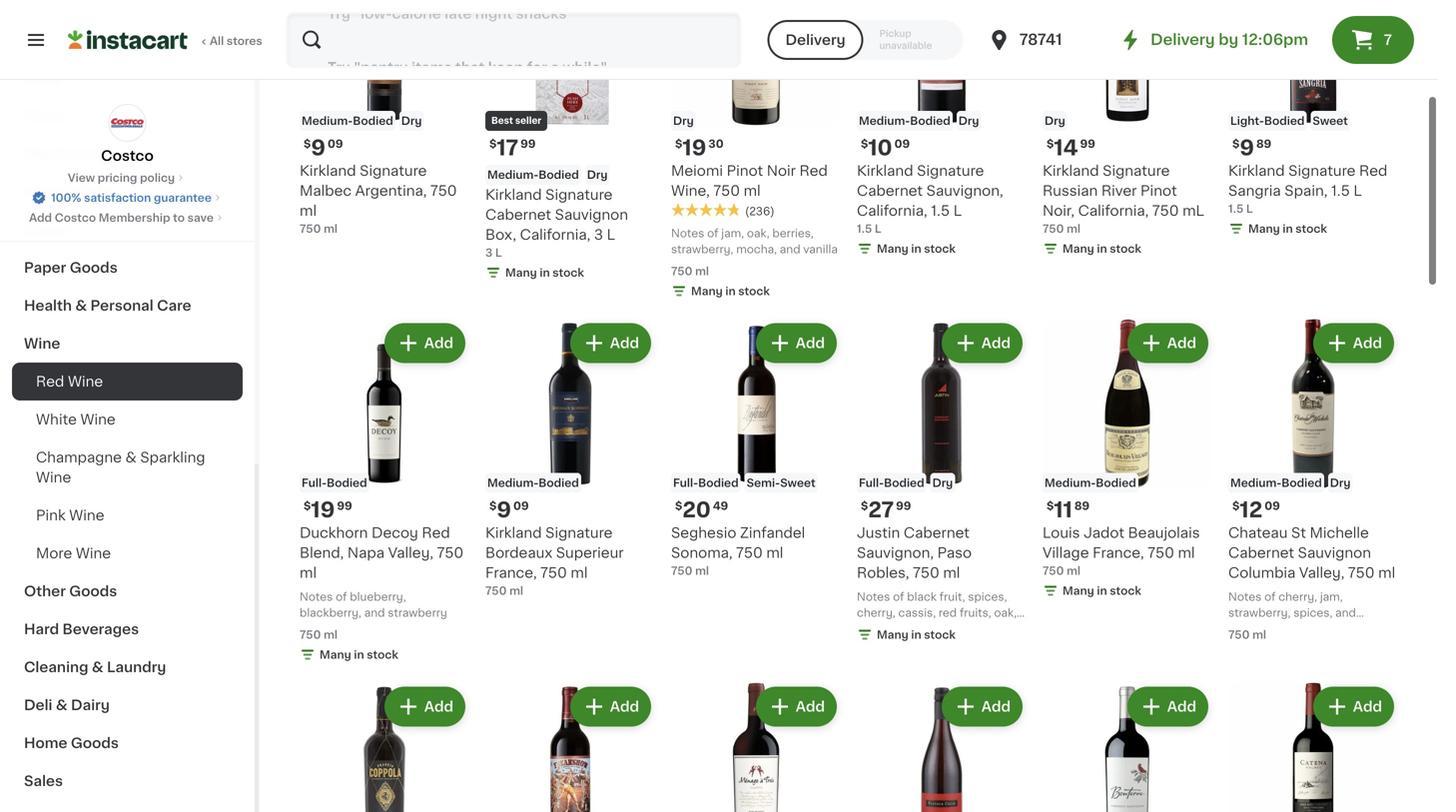 Task type: vqa. For each thing, say whether or not it's contained in the screenshot.
CVS
no



Task type: locate. For each thing, give the bounding box(es) containing it.
0 horizontal spatial full-
[[302, 478, 327, 489]]

1 horizontal spatial pinot
[[1141, 184, 1178, 198]]

1 vertical spatial goods
[[69, 584, 117, 598]]

1 vertical spatial sauvignon
[[1299, 546, 1372, 560]]

1 horizontal spatial california,
[[857, 204, 928, 218]]

1 vertical spatial france,
[[486, 566, 537, 580]]

beer & cider
[[24, 185, 116, 199]]

kirkland inside kirkland signature cabernet sauvignon, california, 1.5 l 1.5 l
[[857, 164, 914, 178]]

bodied up superieur
[[539, 478, 579, 489]]

& for health
[[75, 299, 87, 313]]

add
[[29, 212, 52, 223], [424, 336, 454, 350], [610, 336, 639, 350], [796, 336, 825, 350], [982, 336, 1011, 350], [1168, 336, 1197, 350], [1354, 336, 1383, 350], [424, 700, 454, 714], [610, 700, 639, 714], [796, 700, 825, 714], [982, 700, 1011, 714], [1168, 700, 1197, 714], [1354, 700, 1383, 714]]

$ 14 99
[[1047, 137, 1096, 158]]

0 vertical spatial goods
[[70, 261, 118, 275]]

& down beverages
[[92, 660, 103, 674]]

medium-bodied up bordeaux
[[488, 478, 579, 489]]

cabernet up box,
[[486, 208, 552, 222]]

impact
[[1299, 623, 1338, 634]]

many in stock down spain,
[[1249, 223, 1328, 234]]

99 right 27
[[896, 501, 912, 512]]

product group containing 19
[[300, 319, 470, 667]]

medium-bodied dry up the argentina,
[[302, 115, 422, 126]]

oak,
[[747, 228, 770, 239], [995, 607, 1017, 618]]

1 horizontal spatial sauvignon
[[1299, 546, 1372, 560]]

& right deli at left
[[56, 698, 67, 712]]

medium-bodied dry for 12
[[1231, 478, 1351, 489]]

notes of jam, oak, berries, strawberry, mocha, and vanilla
[[671, 228, 838, 255]]

paper goods link
[[12, 249, 243, 287]]

9 up bordeaux
[[497, 500, 512, 521]]

0 horizontal spatial oak,
[[747, 228, 770, 239]]

many in stock down blackberry,
[[320, 649, 399, 660]]

1 vertical spatial cherry,
[[857, 607, 896, 618]]

dry up kirkland signature cabernet sauvignon, california, 1.5 l 1.5 l
[[959, 115, 980, 126]]

wine inside red wine link
[[68, 375, 103, 389]]

0 horizontal spatial sauvignon
[[555, 208, 628, 222]]

kirkland inside kirkland signature cabernet sauvignon box, california, 3 l 3 l
[[486, 188, 542, 202]]

cassis,
[[899, 607, 936, 618]]

1 vertical spatial pinot
[[1141, 184, 1178, 198]]

in down kirkland signature russian river pinot noir, california, 750 ml 750 ml
[[1097, 243, 1108, 254]]

0 vertical spatial france,
[[1093, 546, 1145, 560]]

product group containing 9
[[486, 319, 655, 599]]

99 for 19
[[337, 501, 352, 512]]

wine inside 'white wine' link
[[80, 413, 116, 427]]

and inside notes of black fruit, spices, cherry, cassis, red fruits, oak, cocoa, tobacco, licorice, and camphor
[[995, 623, 1016, 634]]

ml
[[744, 184, 761, 198], [300, 204, 317, 218], [324, 223, 338, 234], [1067, 223, 1081, 234], [695, 266, 709, 277], [767, 546, 784, 560], [1178, 546, 1195, 560], [695, 566, 709, 576], [1067, 566, 1081, 576], [300, 566, 317, 580], [571, 566, 588, 580], [944, 566, 961, 580], [1379, 566, 1396, 580], [510, 585, 524, 596], [324, 629, 338, 640], [1253, 629, 1267, 640]]

save
[[187, 212, 214, 223]]

ml
[[1183, 204, 1205, 218]]

and down 'blueberry,'
[[364, 607, 385, 618]]

0 vertical spatial sauvignon,
[[927, 184, 1004, 198]]

signature inside kirkland signature malbec argentina, 750 ml 750 ml
[[360, 164, 427, 178]]

0 vertical spatial strawberry,
[[671, 244, 734, 255]]

cabernet inside chateau st michelle cabernet sauvignon columbia valley, 750 ml
[[1229, 546, 1295, 560]]

kirkland inside kirkland signature red sangria spain, 1.5 l 1.5 l
[[1229, 164, 1285, 178]]

kirkland up the "russian"
[[1043, 164, 1100, 178]]

$ up louis
[[1047, 501, 1054, 512]]

99
[[521, 138, 536, 149], [1081, 138, 1096, 149], [337, 501, 352, 512], [896, 501, 912, 512]]

california,
[[857, 204, 928, 218], [1079, 204, 1149, 218], [520, 228, 591, 242]]

$ inside $ 19 99
[[304, 501, 311, 512]]

many in stock for kirkland signature red sangria spain, 1.5 l
[[1249, 223, 1328, 234]]

$ up seghesio
[[675, 501, 683, 512]]

0 horizontal spatial $ 9 09
[[304, 137, 343, 158]]

full- for 20
[[673, 478, 698, 489]]

signature for sangria
[[1289, 164, 1356, 178]]

0 vertical spatial 750 ml
[[671, 266, 709, 277]]

$ up malbec at the left top of the page
[[304, 138, 311, 149]]

wine for pink wine
[[69, 509, 104, 523]]

99 inside $ 19 99
[[337, 501, 352, 512]]

stock down kirkland signature russian river pinot noir, california, 750 ml 750 ml
[[1110, 243, 1142, 254]]

750 ml down blackberry,
[[300, 629, 338, 640]]

$ 27 99
[[861, 500, 912, 521]]

red inside duckhorn decoy red blend, napa valley, 750 ml
[[422, 526, 450, 540]]

notes for notes of black fruit, spices, cherry, cassis, red fruits, oak, cocoa, tobacco, licorice, and camphor
[[857, 591, 891, 602]]

signature inside kirkland signature cabernet sauvignon box, california, 3 l 3 l
[[546, 188, 613, 202]]

delivery inside button
[[786, 33, 846, 47]]

2 horizontal spatial full-
[[859, 478, 884, 489]]

0 horizontal spatial spices,
[[968, 591, 1008, 602]]

wine down champagne
[[36, 471, 71, 485]]

$
[[304, 138, 311, 149], [490, 138, 497, 149], [675, 138, 683, 149], [861, 138, 869, 149], [1047, 138, 1054, 149], [1233, 138, 1240, 149], [304, 501, 311, 512], [490, 501, 497, 512], [675, 501, 683, 512], [861, 501, 869, 512], [1047, 501, 1054, 512], [1233, 501, 1240, 512]]

bodied up $ 9 89
[[1265, 115, 1305, 126]]

kirkland inside kirkland signature russian river pinot noir, california, 750 ml 750 ml
[[1043, 164, 1100, 178]]

cabernet down $ 10 09
[[857, 184, 923, 198]]

1 horizontal spatial jam,
[[1321, 591, 1343, 602]]

stock
[[1296, 223, 1328, 234], [924, 243, 956, 254], [1110, 243, 1142, 254], [553, 267, 584, 278], [739, 286, 770, 297], [1110, 585, 1142, 596], [924, 629, 956, 640], [367, 649, 399, 660]]

09 up malbec at the left top of the page
[[328, 138, 343, 149]]

bordeaux
[[486, 546, 553, 560]]

in for louis jadot beaujolais village france, 750 ml
[[1097, 585, 1108, 596]]

0 horizontal spatial valley,
[[388, 546, 434, 560]]

stock for kirkland signature cabernet sauvignon, california, 1.5 l
[[924, 243, 956, 254]]

dry up michelle
[[1331, 478, 1351, 489]]

sales
[[24, 774, 63, 788]]

0 vertical spatial 19
[[683, 137, 707, 158]]

berries,
[[773, 228, 814, 239]]

fruit,
[[940, 591, 966, 602]]

$ for duckhorn decoy red blend, napa valley, 750 ml
[[304, 501, 311, 512]]

1 horizontal spatial cherry,
[[1279, 591, 1318, 602]]

750 inside justin cabernet sauvignon, paso robles, 750 ml
[[913, 566, 940, 580]]

many down village
[[1063, 585, 1095, 596]]

kirkland up box,
[[486, 188, 542, 202]]

$ inside $ 12 09
[[1233, 501, 1240, 512]]

stock down louis jadot beaujolais village france, 750 ml 750 ml
[[1110, 585, 1142, 596]]

notes for notes of blueberry, blackberry, and strawberry
[[300, 591, 333, 602]]

09 right 12
[[1265, 501, 1281, 512]]

1 horizontal spatial spices,
[[1294, 607, 1333, 618]]

27
[[869, 500, 894, 521]]

wine right 'more'
[[76, 547, 111, 561]]

$ for louis jadot beaujolais village france, 750 ml
[[1047, 501, 1054, 512]]

in
[[1283, 223, 1293, 234], [912, 243, 922, 254], [1097, 243, 1108, 254], [540, 267, 550, 278], [726, 286, 736, 297], [1097, 585, 1108, 596], [912, 629, 922, 640], [354, 649, 364, 660]]

1 vertical spatial strawberry,
[[1229, 607, 1291, 618]]

strawberry
[[388, 607, 447, 618]]

1 horizontal spatial strawberry,
[[1229, 607, 1291, 618]]

89
[[1257, 138, 1272, 149], [1075, 501, 1090, 512]]

1 vertical spatial 3
[[486, 247, 493, 258]]

of inside the 'notes of cherry, jam, strawberry, spices, and medium oak impact 750 ml'
[[1265, 591, 1276, 602]]

0 horizontal spatial france,
[[486, 566, 537, 580]]

add button
[[386, 325, 464, 361], [572, 325, 649, 361], [758, 325, 835, 361], [944, 325, 1021, 361], [1130, 325, 1207, 361], [1316, 325, 1393, 361], [386, 689, 464, 725], [572, 689, 649, 725], [758, 689, 835, 725], [944, 689, 1021, 725], [1130, 689, 1207, 725], [1316, 689, 1393, 725]]

stock down kirkland signature cabernet sauvignon, california, 1.5 l 1.5 l
[[924, 243, 956, 254]]

california, inside kirkland signature russian river pinot noir, california, 750 ml 750 ml
[[1079, 204, 1149, 218]]

0 horizontal spatial 89
[[1075, 501, 1090, 512]]

sauvignon inside chateau st michelle cabernet sauvignon columbia valley, 750 ml
[[1299, 546, 1372, 560]]

99 inside '$ 14 99'
[[1081, 138, 1096, 149]]

red wine
[[36, 375, 103, 389]]

in down cassis,
[[912, 629, 922, 640]]

california, down river
[[1079, 204, 1149, 218]]

blackberry,
[[300, 607, 362, 618]]

100%
[[51, 192, 81, 203]]

0 horizontal spatial strawberry,
[[671, 244, 734, 255]]

costco logo image
[[108, 104, 146, 142]]

$ inside $ 11 89
[[1047, 501, 1054, 512]]

$ for kirkland signature red sangria spain, 1.5 l
[[1233, 138, 1240, 149]]

dry up the argentina,
[[401, 115, 422, 126]]

0 horizontal spatial cherry,
[[857, 607, 896, 618]]

wine
[[24, 337, 60, 351], [68, 375, 103, 389], [80, 413, 116, 427], [36, 471, 71, 485], [69, 509, 104, 523], [76, 547, 111, 561]]

1 vertical spatial 89
[[1075, 501, 1090, 512]]

750 inside the meiomi pinot noir red wine, 750 ml
[[714, 184, 740, 198]]

19 left 30
[[683, 137, 707, 158]]

and inside the 'notes of cherry, jam, strawberry, spices, and medium oak impact 750 ml'
[[1336, 607, 1357, 618]]

notes down columbia
[[1229, 591, 1262, 602]]

notes down robles,
[[857, 591, 891, 602]]

medium-
[[302, 115, 353, 126], [859, 115, 910, 126], [488, 169, 539, 180], [488, 478, 539, 489], [1045, 478, 1096, 489], [1231, 478, 1282, 489]]

$ inside $ 10 09
[[861, 138, 869, 149]]

None search field
[[286, 12, 742, 68]]

in for justin cabernet sauvignon, paso robles, 750 ml
[[912, 629, 922, 640]]

product group
[[300, 319, 470, 667], [486, 319, 655, 599], [671, 319, 841, 579], [857, 319, 1027, 650], [1043, 319, 1213, 603], [1229, 319, 1399, 643], [300, 683, 470, 812], [486, 683, 655, 812], [671, 683, 841, 812], [857, 683, 1027, 812], [1043, 683, 1213, 812], [1229, 683, 1399, 812]]

hard beverages link
[[12, 610, 243, 648]]

sparkling
[[140, 451, 205, 465]]

medium-bodied dry inside product group
[[1231, 478, 1351, 489]]

$ down light-
[[1233, 138, 1240, 149]]

many down noir,
[[1063, 243, 1095, 254]]

france, inside louis jadot beaujolais village france, 750 ml 750 ml
[[1093, 546, 1145, 560]]

goods up beverages
[[69, 584, 117, 598]]

notes down wine,
[[671, 228, 705, 239]]

9 up malbec at the left top of the page
[[311, 137, 326, 158]]

oak, right fruits,
[[995, 607, 1017, 618]]

notes of black fruit, spices, cherry, cassis, red fruits, oak, cocoa, tobacco, licorice, and camphor
[[857, 591, 1017, 650]]

of left black
[[893, 591, 905, 602]]

$ 9 89
[[1233, 137, 1272, 158]]

white wine link
[[12, 401, 243, 439]]

1 horizontal spatial sweet
[[1313, 115, 1349, 126]]

view pricing policy link
[[68, 170, 187, 186]]

france, inside kirkland signature bordeaux superieur france, 750 ml 750 ml
[[486, 566, 537, 580]]

strawberry, inside notes of jam, oak, berries, strawberry, mocha, and vanilla
[[671, 244, 734, 255]]

$ inside $ 9 89
[[1233, 138, 1240, 149]]

20
[[683, 500, 711, 521]]

medium- down $ 17 99
[[488, 169, 539, 180]]

wine right white
[[80, 413, 116, 427]]

89 inside $ 11 89
[[1075, 501, 1090, 512]]

0 vertical spatial $ 9 09
[[304, 137, 343, 158]]

wine down health
[[24, 337, 60, 351]]

many in stock down kirkland signature cabernet sauvignon box, california, 3 l 3 l
[[506, 267, 584, 278]]

0 vertical spatial spices,
[[968, 591, 1008, 602]]

1 horizontal spatial oak,
[[995, 607, 1017, 618]]

09 inside $ 12 09
[[1265, 501, 1281, 512]]

wine inside pink wine link
[[69, 509, 104, 523]]

signature inside kirkland signature russian river pinot noir, california, 750 ml 750 ml
[[1103, 164, 1170, 178]]

kirkland for sauvignon,
[[857, 164, 914, 178]]

19
[[683, 137, 707, 158], [311, 500, 335, 521]]

sweet up kirkland signature red sangria spain, 1.5 l 1.5 l
[[1313, 115, 1349, 126]]

signature inside kirkland signature bordeaux superieur france, 750 ml 750 ml
[[546, 526, 613, 540]]

oak, inside notes of jam, oak, berries, strawberry, mocha, and vanilla
[[747, 228, 770, 239]]

in down blackberry,
[[354, 649, 364, 660]]

1 medium-bodied from the left
[[488, 478, 579, 489]]

0 vertical spatial jam,
[[722, 228, 744, 239]]

1 vertical spatial jam,
[[1321, 591, 1343, 602]]

many for kirkland signature cabernet sauvignon box, california, 3 l
[[506, 267, 537, 278]]

0 horizontal spatial 9
[[311, 137, 326, 158]]

& down 'white wine' link
[[125, 451, 137, 465]]

1 vertical spatial oak,
[[995, 607, 1017, 618]]

1 horizontal spatial medium-bodied
[[1045, 478, 1137, 489]]

1 vertical spatial sauvignon,
[[857, 546, 934, 560]]

kirkland up bordeaux
[[486, 526, 542, 540]]

medium-bodied dry for 9
[[302, 115, 422, 126]]

0 vertical spatial 3
[[594, 228, 603, 242]]

2 vertical spatial goods
[[71, 736, 119, 750]]

cherry, inside notes of black fruit, spices, cherry, cassis, red fruits, oak, cocoa, tobacco, licorice, and camphor
[[857, 607, 896, 618]]

stock for kirkland signature cabernet sauvignon box, california, 3 l
[[553, 267, 584, 278]]

licorice,
[[949, 623, 992, 634]]

full- up 27
[[859, 478, 884, 489]]

many down kirkland signature cabernet sauvignon, california, 1.5 l 1.5 l
[[877, 243, 909, 254]]

& down view
[[61, 185, 73, 199]]

ml inside justin cabernet sauvignon, paso robles, 750 ml
[[944, 566, 961, 580]]

notes up blackberry,
[[300, 591, 333, 602]]

guarantee
[[154, 192, 212, 203]]

russian
[[1043, 184, 1098, 198]]

notes inside notes of black fruit, spices, cherry, cassis, red fruits, oak, cocoa, tobacco, licorice, and camphor
[[857, 591, 891, 602]]

bodied up kirkland signature cabernet sauvignon, california, 1.5 l 1.5 l
[[910, 115, 951, 126]]

0 horizontal spatial pinot
[[727, 164, 764, 178]]

89 inside $ 9 89
[[1257, 138, 1272, 149]]

$ for kirkland signature bordeaux superieur france, 750 ml
[[490, 501, 497, 512]]

liquor
[[24, 223, 70, 237]]

750 ml
[[671, 266, 709, 277], [300, 629, 338, 640]]

99 inside $ 17 99
[[521, 138, 536, 149]]

1 vertical spatial $ 9 09
[[490, 500, 529, 521]]

2 horizontal spatial california,
[[1079, 204, 1149, 218]]

1 horizontal spatial valley,
[[1300, 566, 1345, 580]]

1 vertical spatial spices,
[[1294, 607, 1333, 618]]

1 horizontal spatial france,
[[1093, 546, 1145, 560]]

red
[[800, 164, 828, 178], [1360, 164, 1388, 178], [36, 375, 64, 389], [422, 526, 450, 540]]

89 right 11
[[1075, 501, 1090, 512]]

valley, down decoy
[[388, 546, 434, 560]]

stock down red
[[924, 629, 956, 640]]

home goods link
[[12, 724, 243, 762]]

many for kirkland signature red sangria spain, 1.5 l
[[1249, 223, 1281, 234]]

$ inside '$ 14 99'
[[1047, 138, 1054, 149]]

$ 9 09 up bordeaux
[[490, 500, 529, 521]]

health & personal care
[[24, 299, 191, 313]]

many in stock
[[1249, 223, 1328, 234], [877, 243, 956, 254], [1063, 243, 1142, 254], [506, 267, 584, 278], [691, 286, 770, 297], [1063, 585, 1142, 596], [877, 629, 956, 640], [320, 649, 399, 660]]

signature inside kirkland signature cabernet sauvignon, california, 1.5 l 1.5 l
[[917, 164, 985, 178]]

in down kirkland signature cabernet sauvignon box, california, 3 l 3 l
[[540, 267, 550, 278]]

justin
[[857, 526, 901, 540]]

chateau
[[1229, 526, 1288, 540]]

1 horizontal spatial 9
[[497, 500, 512, 521]]

many down 'sangria'
[[1249, 223, 1281, 234]]

99 inside $ 27 99
[[896, 501, 912, 512]]

strawberry, left mocha,
[[671, 244, 734, 255]]

jam, up impact
[[1321, 591, 1343, 602]]

9 for kirkland signature malbec argentina, 750 ml
[[311, 137, 326, 158]]

0 vertical spatial valley,
[[388, 546, 434, 560]]

full-bodied semi-sweet
[[673, 478, 816, 489]]

0 vertical spatial 89
[[1257, 138, 1272, 149]]

0 vertical spatial sauvignon
[[555, 208, 628, 222]]

in for kirkland signature cabernet sauvignon box, california, 3 l
[[540, 267, 550, 278]]

0 horizontal spatial medium-bodied
[[488, 478, 579, 489]]

notes inside notes of jam, oak, berries, strawberry, mocha, and vanilla
[[671, 228, 705, 239]]

kirkland up malbec at the left top of the page
[[300, 164, 356, 178]]

medium-bodied dry for 10
[[859, 115, 980, 126]]

best seller
[[492, 116, 542, 125]]

and inside notes of jam, oak, berries, strawberry, mocha, and vanilla
[[780, 244, 801, 255]]

0 vertical spatial costco
[[101, 149, 154, 163]]

costco down 100%
[[55, 212, 96, 223]]

2 horizontal spatial 9
[[1240, 137, 1255, 158]]

$ inside $ 27 99
[[861, 501, 869, 512]]

0 vertical spatial oak,
[[747, 228, 770, 239]]

notes inside notes of blueberry, blackberry, and strawberry
[[300, 591, 333, 602]]

valley,
[[388, 546, 434, 560], [1300, 566, 1345, 580]]

$ inside the $ 20 49
[[675, 501, 683, 512]]

cabernet up 'paso'
[[904, 526, 970, 540]]

0 horizontal spatial jam,
[[722, 228, 744, 239]]

$ 9 09 for kirkland signature malbec argentina, 750 ml
[[304, 137, 343, 158]]

more wine link
[[12, 535, 243, 573]]

medium-bodied dry down $ 17 99
[[488, 169, 608, 180]]

signature inside kirkland signature red sangria spain, 1.5 l 1.5 l
[[1289, 164, 1356, 178]]

kirkland inside kirkland signature bordeaux superieur france, 750 ml 750 ml
[[486, 526, 542, 540]]

$ for kirkland signature malbec argentina, 750 ml
[[304, 138, 311, 149]]

1 horizontal spatial 19
[[683, 137, 707, 158]]

$ down best in the top left of the page
[[490, 138, 497, 149]]

duckhorn
[[300, 526, 368, 540]]

0 horizontal spatial california,
[[520, 228, 591, 242]]

kirkland for sangria
[[1229, 164, 1285, 178]]

$ up kirkland signature cabernet sauvignon, california, 1.5 l 1.5 l
[[861, 138, 869, 149]]

pinot inside kirkland signature russian river pinot noir, california, 750 ml 750 ml
[[1141, 184, 1178, 198]]

1 horizontal spatial delivery
[[1151, 32, 1216, 47]]

ml inside the meiomi pinot noir red wine, 750 ml
[[744, 184, 761, 198]]

stock for justin cabernet sauvignon, paso robles, 750 ml
[[924, 629, 956, 640]]

& for champagne
[[125, 451, 137, 465]]

99 for 17
[[521, 138, 536, 149]]

$ up meiomi
[[675, 138, 683, 149]]

99 right the 14
[[1081, 138, 1096, 149]]

beer
[[24, 185, 58, 199]]

ml inside duckhorn decoy red blend, napa valley, 750 ml
[[300, 566, 317, 580]]

signature for argentina,
[[360, 164, 427, 178]]

paso
[[938, 546, 972, 560]]

justin cabernet sauvignon, paso robles, 750 ml
[[857, 526, 972, 580]]

1 vertical spatial valley,
[[1300, 566, 1345, 580]]

view
[[68, 172, 95, 183]]

99 right 17
[[521, 138, 536, 149]]

0 horizontal spatial 19
[[311, 500, 335, 521]]

in down louis jadot beaujolais village france, 750 ml 750 ml
[[1097, 585, 1108, 596]]

89 for 11
[[1075, 501, 1090, 512]]

sweet
[[1313, 115, 1349, 126], [781, 478, 816, 489]]

1 vertical spatial 750 ml
[[300, 629, 338, 640]]

2 medium-bodied from the left
[[1045, 478, 1137, 489]]

750 inside duckhorn decoy red blend, napa valley, 750 ml
[[437, 546, 464, 560]]

3 full- from the left
[[859, 478, 884, 489]]

1 horizontal spatial $ 9 09
[[490, 500, 529, 521]]

kirkland signature cabernet sauvignon, california, 1.5 l 1.5 l
[[857, 164, 1004, 234]]

$ up chateau
[[1233, 501, 1240, 512]]

1 horizontal spatial costco
[[101, 149, 154, 163]]

19 for $ 19 30
[[683, 137, 707, 158]]

france, for beaujolais
[[1093, 546, 1145, 560]]

$ inside $ 19 30
[[675, 138, 683, 149]]

9 down light-
[[1240, 137, 1255, 158]]

in for kirkland signature cabernet sauvignon, california, 1.5 l
[[912, 243, 922, 254]]

many down cassis,
[[877, 629, 909, 640]]

0 horizontal spatial sweet
[[781, 478, 816, 489]]

0 vertical spatial pinot
[[727, 164, 764, 178]]

duckhorn decoy red blend, napa valley, 750 ml
[[300, 526, 464, 580]]

champagne & sparkling wine
[[36, 451, 205, 485]]

$ up the "russian"
[[1047, 138, 1054, 149]]

france,
[[1093, 546, 1145, 560], [486, 566, 537, 580]]

bodied up jadot
[[1096, 478, 1137, 489]]

1 vertical spatial sweet
[[781, 478, 816, 489]]

oak
[[1277, 623, 1296, 634]]

1 vertical spatial 19
[[311, 500, 335, 521]]

& right health
[[75, 299, 87, 313]]

1 horizontal spatial 89
[[1257, 138, 1272, 149]]

product group containing 27
[[857, 319, 1027, 650]]

delivery
[[1151, 32, 1216, 47], [786, 33, 846, 47]]

deli
[[24, 698, 52, 712]]

many in stock down cassis,
[[877, 629, 956, 640]]

0 horizontal spatial costco
[[55, 212, 96, 223]]

kirkland inside kirkland signature malbec argentina, 750 ml 750 ml
[[300, 164, 356, 178]]

of inside notes of jam, oak, berries, strawberry, mocha, and vanilla
[[707, 228, 719, 239]]

$ 12 09
[[1233, 500, 1281, 521]]

jam, up mocha,
[[722, 228, 744, 239]]

france, down jadot
[[1093, 546, 1145, 560]]

in for kirkland signature red sangria spain, 1.5 l
[[1283, 223, 1293, 234]]

2 full- from the left
[[673, 478, 698, 489]]

& inside champagne & sparkling wine
[[125, 451, 137, 465]]

all stores
[[210, 35, 262, 46]]

of inside notes of black fruit, spices, cherry, cassis, red fruits, oak, cocoa, tobacco, licorice, and camphor
[[893, 591, 905, 602]]

signature for river
[[1103, 164, 1170, 178]]

costco up view pricing policy link on the left of the page
[[101, 149, 154, 163]]

09 inside $ 10 09
[[895, 138, 910, 149]]

$ for kirkland signature russian river pinot noir, california, 750 ml
[[1047, 138, 1054, 149]]

many in stock for louis jadot beaujolais village france, 750 ml
[[1063, 585, 1142, 596]]

california, inside kirkland signature cabernet sauvignon, california, 1.5 l 1.5 l
[[857, 204, 928, 218]]

1 horizontal spatial full-
[[673, 478, 698, 489]]

stock down kirkland signature cabernet sauvignon box, california, 3 l 3 l
[[553, 267, 584, 278]]

many down blackberry,
[[320, 649, 351, 660]]

louis
[[1043, 526, 1081, 540]]

many for louis jadot beaujolais village france, 750 ml
[[1063, 585, 1095, 596]]

decoy
[[372, 526, 418, 540]]

09 up bordeaux
[[514, 501, 529, 512]]

$ 9 09 for kirkland signature bordeaux superieur france, 750 ml
[[490, 500, 529, 521]]

9 for kirkland signature red sangria spain, 1.5 l
[[1240, 137, 1255, 158]]

kirkland for argentina,
[[300, 164, 356, 178]]

spices, inside the 'notes of cherry, jam, strawberry, spices, and medium oak impact 750 ml'
[[1294, 607, 1333, 618]]

& for cleaning
[[92, 660, 103, 674]]

09
[[328, 138, 343, 149], [895, 138, 910, 149], [514, 501, 529, 512], [1265, 501, 1281, 512]]

many in stock down kirkland signature cabernet sauvignon, california, 1.5 l 1.5 l
[[877, 243, 956, 254]]

0 vertical spatial sweet
[[1313, 115, 1349, 126]]

notes for notes of jam, oak, berries, strawberry, mocha, and vanilla
[[671, 228, 705, 239]]

light-bodied sweet
[[1231, 115, 1349, 126]]

3
[[594, 228, 603, 242], [486, 247, 493, 258]]

0 horizontal spatial delivery
[[786, 33, 846, 47]]

09 for kirkland signature malbec argentina, 750 ml
[[328, 138, 343, 149]]

cherry, up oak on the bottom right
[[1279, 591, 1318, 602]]

0 vertical spatial cherry,
[[1279, 591, 1318, 602]]

jam, inside the 'notes of cherry, jam, strawberry, spices, and medium oak impact 750 ml'
[[1321, 591, 1343, 602]]

and right licorice,
[[995, 623, 1016, 634]]

of inside notes of blueberry, blackberry, and strawberry
[[336, 591, 347, 602]]

$ 9 09 up malbec at the left top of the page
[[304, 137, 343, 158]]

$ down full-bodied
[[304, 501, 311, 512]]

$ 19 99
[[304, 500, 352, 521]]

many down box,
[[506, 267, 537, 278]]

12:06pm
[[1243, 32, 1309, 47]]

stock for kirkland signature russian river pinot noir, california, 750 ml
[[1110, 243, 1142, 254]]

wine inside more wine link
[[76, 547, 111, 561]]

jam, inside notes of jam, oak, berries, strawberry, mocha, and vanilla
[[722, 228, 744, 239]]

kirkland
[[300, 164, 356, 178], [857, 164, 914, 178], [1043, 164, 1100, 178], [1229, 164, 1285, 178], [486, 188, 542, 202], [486, 526, 542, 540]]

full-bodied
[[302, 478, 367, 489]]



Task type: describe. For each thing, give the bounding box(es) containing it.
wine for more wine
[[76, 547, 111, 561]]

vanilla
[[804, 244, 838, 255]]

many in stock for kirkland signature cabernet sauvignon, california, 1.5 l
[[877, 243, 956, 254]]

wine inside champagne & sparkling wine
[[36, 471, 71, 485]]

stock for kirkland signature red sangria spain, 1.5 l
[[1296, 223, 1328, 234]]

wine inside wine link
[[24, 337, 60, 351]]

cabernet inside kirkland signature cabernet sauvignon box, california, 3 l 3 l
[[486, 208, 552, 222]]

floral link
[[12, 97, 243, 135]]

add costco membership to save
[[29, 212, 214, 223]]

red inside kirkland signature red sangria spain, 1.5 l 1.5 l
[[1360, 164, 1388, 178]]

medium- up $ 10 09
[[859, 115, 910, 126]]

instacart logo image
[[68, 28, 188, 52]]

sauvignon, inside justin cabernet sauvignon, paso robles, 750 ml
[[857, 546, 934, 560]]

many in stock down mocha,
[[691, 286, 770, 297]]

hard beverages
[[24, 622, 139, 636]]

$ for justin cabernet sauvignon, paso robles, 750 ml
[[861, 501, 869, 512]]

cherry, inside the 'notes of cherry, jam, strawberry, spices, and medium oak impact 750 ml'
[[1279, 591, 1318, 602]]

blueberry,
[[350, 591, 406, 602]]

beverages
[[62, 622, 139, 636]]

camphor
[[857, 639, 907, 650]]

many down notes of jam, oak, berries, strawberry, mocha, and vanilla
[[691, 286, 723, 297]]

spices, inside notes of black fruit, spices, cherry, cassis, red fruits, oak, cocoa, tobacco, licorice, and camphor
[[968, 591, 1008, 602]]

14
[[1054, 137, 1079, 158]]

floral
[[24, 109, 64, 123]]

zinfandel
[[740, 526, 806, 540]]

ml inside kirkland signature russian river pinot noir, california, 750 ml 750 ml
[[1067, 223, 1081, 234]]

medium- up malbec at the left top of the page
[[302, 115, 353, 126]]

cocoa,
[[857, 623, 894, 634]]

dry up kirkland signature cabernet sauvignon box, california, 3 l 3 l
[[587, 169, 608, 180]]

wine for white wine
[[80, 413, 116, 427]]

dry up $ 19 30
[[673, 115, 694, 126]]

product group containing 12
[[1229, 319, 1399, 643]]

(236)
[[745, 206, 775, 217]]

signature for sauvignon,
[[917, 164, 985, 178]]

many for kirkland signature cabernet sauvignon, california, 1.5 l
[[877, 243, 909, 254]]

bodied up 49
[[698, 478, 739, 489]]

other
[[24, 584, 66, 598]]

france, for bordeaux
[[486, 566, 537, 580]]

ml inside the 'notes of cherry, jam, strawberry, spices, and medium oak impact 750 ml'
[[1253, 629, 1267, 640]]

spain,
[[1285, 184, 1328, 198]]

many for kirkland signature russian river pinot noir, california, 750 ml
[[1063, 243, 1095, 254]]

all
[[210, 35, 224, 46]]

750 inside chateau st michelle cabernet sauvignon columbia valley, 750 ml
[[1349, 566, 1375, 580]]

$ 19 30
[[675, 137, 724, 158]]

river
[[1102, 184, 1137, 198]]

and inside notes of blueberry, blackberry, and strawberry
[[364, 607, 385, 618]]

by
[[1219, 32, 1239, 47]]

cider
[[76, 185, 116, 199]]

home goods
[[24, 736, 119, 750]]

99 for 27
[[896, 501, 912, 512]]

cabernet inside kirkland signature cabernet sauvignon, california, 1.5 l 1.5 l
[[857, 184, 923, 198]]

electronics
[[24, 147, 106, 161]]

notes of cherry, jam, strawberry, spices, and medium oak impact 750 ml
[[1229, 591, 1357, 640]]

product group containing 11
[[1043, 319, 1213, 603]]

of for blueberry,
[[336, 591, 347, 602]]

17
[[497, 137, 519, 158]]

$ for kirkland signature cabernet sauvignon, california, 1.5 l
[[861, 138, 869, 149]]

liquor link
[[12, 211, 243, 249]]

goods for other goods
[[69, 584, 117, 598]]

cleaning
[[24, 660, 88, 674]]

pink
[[36, 509, 66, 523]]

baby link
[[12, 59, 243, 97]]

sonoma,
[[671, 546, 733, 560]]

columbia
[[1229, 566, 1296, 580]]

0 horizontal spatial 750 ml
[[300, 629, 338, 640]]

bodied up the argentina,
[[353, 115, 393, 126]]

stock down mocha,
[[739, 286, 770, 297]]

kirkland signature red sangria spain, 1.5 l 1.5 l
[[1229, 164, 1388, 214]]

dry up the 14
[[1045, 115, 1066, 126]]

white wine
[[36, 413, 116, 427]]

pink wine
[[36, 509, 104, 523]]

bodied up $ 27 99 in the bottom right of the page
[[884, 478, 925, 489]]

delivery button
[[768, 20, 864, 60]]

stores
[[227, 35, 262, 46]]

argentina,
[[355, 184, 427, 198]]

village
[[1043, 546, 1090, 560]]

Search field
[[288, 14, 740, 66]]

medium-bodied for 9
[[488, 478, 579, 489]]

bodied up st
[[1282, 478, 1323, 489]]

09 for chateau st michelle cabernet sauvignon columbia valley, 750 ml
[[1265, 501, 1281, 512]]

bodied up kirkland signature cabernet sauvignon box, california, 3 l 3 l
[[539, 169, 579, 180]]

medium-bodied for 11
[[1045, 478, 1137, 489]]

more wine
[[36, 547, 111, 561]]

many for justin cabernet sauvignon, paso robles, 750 ml
[[877, 629, 909, 640]]

stock down notes of blueberry, blackberry, and strawberry on the bottom left of the page
[[367, 649, 399, 660]]

$ 10 09
[[861, 137, 910, 158]]

of for cherry,
[[1265, 591, 1276, 602]]

1 vertical spatial costco
[[55, 212, 96, 223]]

$ for chateau st michelle cabernet sauvignon columbia valley, 750 ml
[[1233, 501, 1240, 512]]

in down notes of jam, oak, berries, strawberry, mocha, and vanilla
[[726, 286, 736, 297]]

paper
[[24, 261, 66, 275]]

& for deli
[[56, 698, 67, 712]]

pinot inside the meiomi pinot noir red wine, 750 ml
[[727, 164, 764, 178]]

st
[[1292, 526, 1307, 540]]

electronics link
[[12, 135, 243, 173]]

in for kirkland signature russian river pinot noir, california, 750 ml
[[1097, 243, 1108, 254]]

sales link
[[12, 762, 243, 800]]

box,
[[486, 228, 517, 242]]

valley, inside chateau st michelle cabernet sauvignon columbia valley, 750 ml
[[1300, 566, 1345, 580]]

09 for kirkland signature cabernet sauvignon, california, 1.5 l
[[895, 138, 910, 149]]

many in stock for kirkland signature cabernet sauvignon box, california, 3 l
[[506, 267, 584, 278]]

dairy
[[71, 698, 110, 712]]

kirkland signature bordeaux superieur france, 750 ml 750 ml
[[486, 526, 624, 596]]

kirkland for sauvignon
[[486, 188, 542, 202]]

seller
[[515, 116, 542, 125]]

view pricing policy
[[68, 172, 175, 183]]

notes inside the 'notes of cherry, jam, strawberry, spices, and medium oak impact 750 ml'
[[1229, 591, 1262, 602]]

deli & dairy link
[[12, 686, 243, 724]]

goods for home goods
[[71, 736, 119, 750]]

$ inside $ 17 99
[[490, 138, 497, 149]]

99 for 14
[[1081, 138, 1096, 149]]

policy
[[140, 172, 175, 183]]

100% satisfaction guarantee button
[[31, 186, 224, 206]]

78741 button
[[988, 12, 1108, 68]]

$ for meiomi pinot noir red wine, 750 ml
[[675, 138, 683, 149]]

bodied up $ 19 99 on the left
[[327, 478, 367, 489]]

pricing
[[98, 172, 137, 183]]

cabernet inside justin cabernet sauvignon, paso robles, 750 ml
[[904, 526, 970, 540]]

oak, inside notes of black fruit, spices, cherry, cassis, red fruits, oak, cocoa, tobacco, licorice, and camphor
[[995, 607, 1017, 618]]

baby
[[24, 71, 61, 85]]

add costco membership to save link
[[29, 210, 226, 226]]

0 horizontal spatial 3
[[486, 247, 493, 258]]

19 for $ 19 99
[[311, 500, 335, 521]]

$ 17 99
[[490, 137, 536, 158]]

1 horizontal spatial 3
[[594, 228, 603, 242]]

kirkland signature russian river pinot noir, california, 750 ml 750 ml
[[1043, 164, 1205, 234]]

kirkland for superieur
[[486, 526, 542, 540]]

delivery for delivery by 12:06pm
[[1151, 32, 1216, 47]]

other goods link
[[12, 573, 243, 610]]

49
[[713, 501, 729, 512]]

red inside the meiomi pinot noir red wine, 750 ml
[[800, 164, 828, 178]]

fruits,
[[960, 607, 992, 618]]

delivery for delivery
[[786, 33, 846, 47]]

11
[[1054, 500, 1073, 521]]

goods for paper goods
[[70, 261, 118, 275]]

product group containing 20
[[671, 319, 841, 579]]

service type group
[[768, 20, 964, 60]]

strawberry, inside the 'notes of cherry, jam, strawberry, spices, and medium oak impact 750 ml'
[[1229, 607, 1291, 618]]

1 horizontal spatial 750 ml
[[671, 266, 709, 277]]

of for jam,
[[707, 228, 719, 239]]

medium- up bordeaux
[[488, 478, 539, 489]]

ml inside chateau st michelle cabernet sauvignon columbia valley, 750 ml
[[1379, 566, 1396, 580]]

signature for superieur
[[546, 526, 613, 540]]

signature for sauvignon
[[546, 188, 613, 202]]

dry up 'paso'
[[933, 478, 953, 489]]

many in stock for kirkland signature russian river pinot noir, california, 750 ml
[[1063, 243, 1142, 254]]

78741
[[1020, 32, 1063, 47]]

9 for kirkland signature bordeaux superieur france, 750 ml
[[497, 500, 512, 521]]

750 inside the 'notes of cherry, jam, strawberry, spices, and medium oak impact 750 ml'
[[1229, 629, 1250, 640]]

membership
[[99, 212, 170, 223]]

medium- up $ 11 89
[[1045, 478, 1096, 489]]

health
[[24, 299, 72, 313]]

red
[[939, 607, 957, 618]]

seghesio zinfandel sonoma, 750 ml 750 ml
[[671, 526, 806, 576]]

09 for kirkland signature bordeaux superieur france, 750 ml
[[514, 501, 529, 512]]

california, inside kirkland signature cabernet sauvignon box, california, 3 l 3 l
[[520, 228, 591, 242]]

wine for red wine
[[68, 375, 103, 389]]

home
[[24, 736, 67, 750]]

many in stock for justin cabernet sauvignon, paso robles, 750 ml
[[877, 629, 956, 640]]

kirkland signature cabernet sauvignon box, california, 3 l 3 l
[[486, 188, 628, 258]]

stock for louis jadot beaujolais village france, 750 ml
[[1110, 585, 1142, 596]]

health & personal care link
[[12, 287, 243, 325]]

$ for seghesio zinfandel sonoma, 750 ml
[[675, 501, 683, 512]]

black
[[908, 591, 937, 602]]

louis jadot beaujolais village france, 750 ml 750 ml
[[1043, 526, 1201, 576]]

cleaning & laundry link
[[12, 648, 243, 686]]

sangria
[[1229, 184, 1282, 198]]

laundry
[[107, 660, 166, 674]]

all stores link
[[68, 12, 264, 68]]

of for black
[[893, 591, 905, 602]]

wine link
[[12, 325, 243, 363]]

& for beer
[[61, 185, 73, 199]]

beaujolais
[[1129, 526, 1201, 540]]

sauvignon, inside kirkland signature cabernet sauvignon, california, 1.5 l 1.5 l
[[927, 184, 1004, 198]]

full- for 27
[[859, 478, 884, 489]]

89 for 9
[[1257, 138, 1272, 149]]

valley, inside duckhorn decoy red blend, napa valley, 750 ml
[[388, 546, 434, 560]]

medium
[[1229, 623, 1274, 634]]

champagne
[[36, 451, 122, 465]]

medium- up $ 12 09
[[1231, 478, 1282, 489]]

cleaning & laundry
[[24, 660, 166, 674]]

kirkland for river
[[1043, 164, 1100, 178]]

malbec
[[300, 184, 352, 198]]

sauvignon inside kirkland signature cabernet sauvignon box, california, 3 l 3 l
[[555, 208, 628, 222]]

1 full- from the left
[[302, 478, 327, 489]]



